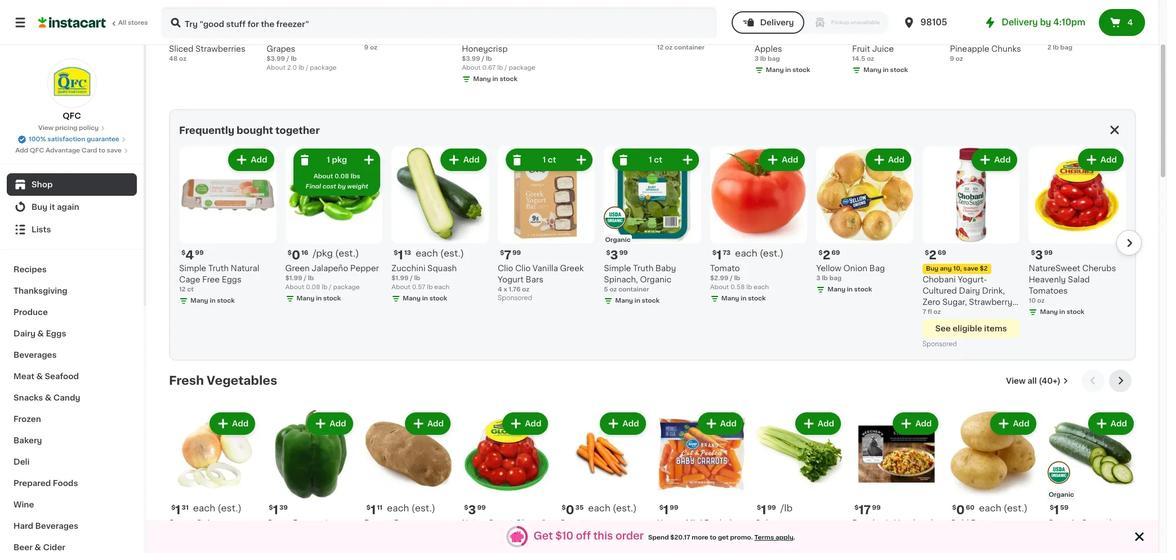 Task type: vqa. For each thing, say whether or not it's contained in the screenshot.
the bottommost the lists
no



Task type: describe. For each thing, give the bounding box(es) containing it.
$ inside $ 1 73
[[712, 250, 717, 256]]

meat
[[14, 373, 34, 381]]

terms apply button
[[754, 534, 794, 543]]

bag for onion
[[830, 275, 842, 281]]

3 for naturesweet cherubs heavenly salad tomatoes
[[1035, 249, 1043, 261]]

in down 0.67
[[492, 76, 498, 82]]

each (est.) for gold potato
[[979, 504, 1028, 513]]

many down celery
[[766, 533, 784, 539]]

meat & seafood link
[[7, 366, 137, 388]]

lb inside kroger honeycrisp apples 3 lb bag
[[760, 56, 766, 62]]

1 left 39
[[273, 505, 278, 517]]

carrots inside 'kroger mini peeled carrots 16 oz bag'
[[657, 531, 687, 539]]

lists
[[32, 226, 51, 234]]

organic up 98
[[268, 6, 293, 13]]

tomato $2.99 / lb about 0.58 lb each
[[710, 265, 769, 290]]

delivery for delivery by 4:10pm
[[1002, 18, 1038, 26]]

cage
[[179, 276, 200, 284]]

oz inside fresh kitchen pineapple chunks 9 oz
[[956, 56, 963, 62]]

$ 2 69 for yellow onion bag
[[819, 249, 840, 261]]

99 for kroger honeycrisp apples
[[770, 19, 779, 26]]

item badge image
[[604, 207, 627, 229]]

buy for buy it again
[[32, 203, 48, 211]]

each inside tomato $2.99 / lb about 0.58 lb each
[[754, 284, 769, 290]]

$ inside $ 1 11
[[367, 505, 371, 511]]

view pricing policy link
[[38, 124, 105, 133]]

$ 4 99 for kroger lemons, bag
[[1050, 19, 1072, 31]]

zucchini
[[392, 265, 425, 272]]

$ 3 99 for simple
[[606, 249, 628, 261]]

product group containing 17
[[852, 410, 941, 554]]

organic inside organic red seedless grapes $3.99 / lb about 2.0 lb / package
[[267, 34, 298, 42]]

fresh for fresh kitchen pineapple chunks 9 oz
[[950, 34, 972, 42]]

raspberries package 12 oz container
[[657, 34, 741, 51]]

tomatoes inside 'naturesweet glorys® cherry tomatoes'
[[491, 531, 530, 539]]

0 for gold potato
[[956, 505, 965, 517]]

9 inside fresh kitchen pineapple chunks 9 oz
[[950, 56, 954, 62]]

produce
[[14, 309, 48, 317]]

close image
[[1133, 531, 1146, 544]]

increment quantity of clio clio vanilla greek yogurt bars image
[[575, 153, 588, 167]]

fresh vegetables
[[169, 375, 277, 387]]

add for organic cucumber
[[1111, 420, 1127, 428]]

stock down organic - apples - honeycrisp $3.99 / lb about 0.67 lb / package
[[500, 76, 518, 82]]

grapes inside organic red seedless grapes $3.99 / lb about 2.0 lb / package
[[267, 45, 295, 53]]

organic down item badge icon
[[605, 237, 631, 243]]

many down 0.57
[[403, 295, 421, 302]]

product group containing 7
[[498, 146, 595, 305]]

$1.13 each (estimated) element
[[392, 248, 489, 263]]

$ 3 99 for naturesweet
[[1031, 249, 1053, 261]]

$ inside $ 0 35
[[562, 505, 566, 511]]

remove green jalapeño pepper image
[[298, 153, 312, 167]]

many in stock down 0.57
[[403, 295, 447, 302]]

lb inside kroger lemons, bag 2 lb bag
[[1053, 45, 1059, 51]]

organic inside simple truth baby spinach, organic 5 oz container
[[640, 276, 672, 284]]

mixed inside mixed melon 9 oz
[[364, 34, 388, 42]]

bag for lemons,
[[1112, 34, 1127, 42]]

snacks & candy
[[14, 394, 80, 402]]

x
[[504, 286, 507, 293]]

sponsored badge image inside product group
[[498, 295, 532, 302]]

$0.35 each (estimated) element
[[560, 504, 648, 518]]

/pkg for 7
[[294, 18, 314, 27]]

chunks
[[992, 45, 1021, 53]]

$2.99
[[710, 275, 729, 281]]

about inside organic - apples - honeycrisp $3.99 / lb about 0.67 lb / package
[[462, 65, 481, 71]]

organic red seedless grapes $3.99 / lb about 2.0 lb / package
[[267, 34, 354, 71]]

stock down $1.99 per pound element
[[793, 533, 810, 539]]

/ down $ 0 16
[[304, 275, 306, 281]]

organic up organic - apples - honeycrisp $3.99 / lb about 0.67 lb / package
[[463, 6, 489, 13]]

add button for celery
[[796, 414, 840, 434]]

add for green pepper, large
[[330, 420, 346, 428]]

many inside product group
[[190, 298, 208, 304]]

(est.) for green jalapeño pepper
[[335, 249, 359, 258]]

35
[[576, 505, 584, 511]]

/ down jalapeño
[[329, 284, 332, 290]]

vegetables
[[207, 375, 277, 387]]

in down juice
[[883, 67, 889, 73]]

in down the 'green jalapeño pepper $1.99 / lb about 0.08 lb / package'
[[316, 296, 322, 302]]

package inside the 'green jalapeño pepper $1.99 / lb about 0.08 lb / package'
[[333, 284, 360, 290]]

$ up cage
[[181, 250, 186, 256]]

in left .
[[785, 533, 791, 539]]

add for simple truth natural cage free eggs
[[251, 156, 267, 164]]

many in stock down 0.67
[[473, 76, 518, 82]]

$ up yellow
[[819, 250, 823, 256]]

prepared
[[14, 480, 51, 488]]

in down kroger honeycrisp apples 3 lb bag at the right top of the page
[[785, 67, 791, 73]]

1 left 31
[[175, 505, 181, 517]]

mixed inside kroger cherry mixed fruit juice 14.5 oz
[[910, 34, 934, 42]]

0 horizontal spatial qfc
[[30, 148, 44, 154]]

$ up celery
[[757, 505, 761, 511]]

add button for gold potato
[[992, 414, 1035, 434]]

/pkg (est.) for 7
[[294, 18, 341, 27]]

package inside organic red seedless grapes $3.99 / lb about 2.0 lb / package
[[310, 65, 337, 71]]

beverages inside 'link'
[[35, 523, 78, 531]]

oz inside mixed melon 9 oz
[[370, 45, 377, 51]]

bag for onion
[[870, 265, 885, 272]]

kroger for fruit
[[852, 34, 879, 42]]

$ 9 99
[[171, 19, 193, 31]]

0 horizontal spatial to
[[99, 148, 105, 154]]

add qfc advantage card to save
[[15, 148, 122, 154]]

59 for 6
[[868, 19, 876, 26]]

all
[[118, 20, 126, 26]]

salad
[[1068, 276, 1090, 284]]

many in stock down celery
[[766, 533, 810, 539]]

many in stock down the 'green jalapeño pepper $1.99 / lb about 0.08 lb / package'
[[297, 296, 341, 302]]

package inside organic - apples - honeycrisp $3.99 / lb about 0.67 lb / package
[[509, 65, 535, 71]]

$ 1 99 inside $1.99 per pound element
[[757, 505, 776, 517]]

about inside carrots $1.39 / lb about 0.26 lb each
[[560, 540, 578, 546]]

zero
[[923, 298, 941, 306]]

all stores link
[[38, 7, 149, 38]]

container inside simple truth baby spinach, organic 5 oz container
[[619, 286, 649, 293]]

beer
[[14, 544, 33, 552]]

in down 0.58
[[741, 296, 747, 302]]

12 inside raspberries package 12 oz container
[[657, 45, 664, 51]]

tomato
[[710, 265, 740, 272]]

1 left pkg
[[327, 156, 330, 164]]

$ inside $ 9 99
[[171, 19, 175, 26]]

any
[[940, 266, 952, 272]]

product group containing 4
[[179, 146, 276, 308]]

about inside the 'green jalapeño pepper $1.99 / lb about 0.08 lb / package'
[[285, 284, 304, 290]]

delivery by 4:10pm link
[[984, 16, 1086, 29]]

many down 0.58
[[722, 296, 739, 302]]

$ inside "$ 1 31"
[[171, 505, 175, 511]]

green for green jalapeño pepper $1.99 / lb about 0.08 lb / package
[[285, 265, 310, 272]]

dairy inside dairy & eggs link
[[14, 330, 35, 338]]

stock down yellow onion bag 3 lb bag
[[854, 286, 872, 293]]

private
[[169, 34, 196, 42]]

policy
[[79, 125, 99, 131]]

many in stock down kroger honeycrisp apples 3 lb bag at the right top of the page
[[766, 67, 810, 73]]

16 inside $ 0 16
[[301, 250, 308, 256]]

2 clio from the left
[[515, 265, 531, 272]]

(est.) for tomato
[[760, 249, 784, 258]]

stock down simple truth baby spinach, organic 5 oz container
[[642, 298, 660, 304]]

1 right remove simple truth baby spinach, organic icon
[[649, 156, 652, 164]]

again
[[57, 203, 79, 211]]

many down 0.67
[[473, 76, 491, 82]]

1 right remove clio clio vanilla greek yogurt bars icon
[[543, 156, 546, 164]]

view pricing policy
[[38, 125, 99, 131]]

many in stock down simple truth baby spinach, organic 5 oz container
[[615, 298, 660, 304]]

each for zucchini squash
[[416, 249, 438, 258]]

(est.) for sweet onion
[[218, 504, 242, 513]]

1 pkg
[[327, 156, 347, 164]]

16 inside 'kroger mini peeled carrots 16 oz bag'
[[657, 542, 664, 548]]

add button for kroger mini peeled carrots
[[699, 414, 742, 434]]

kroger honeycrisp apples 3 lb bag
[[755, 34, 829, 62]]

99 for kroger lemons, bag
[[1064, 19, 1072, 26]]

$ inside "$ 7 99"
[[500, 250, 504, 256]]

add button for tomato
[[761, 150, 804, 170]]

$1.11 each (estimated) element
[[364, 504, 453, 518]]

0 horizontal spatial 9
[[175, 19, 184, 31]]

container inside raspberries package 12 oz container
[[674, 45, 705, 51]]

$ up get $10 off this order spend $20.17 more to get promo. terms apply .
[[659, 505, 664, 511]]

qfc logo image
[[47, 59, 97, 108]]

$ 1 73
[[712, 249, 731, 261]]

organic inside organic - apples - honeycrisp $3.99 / lb about 0.67 lb / package
[[462, 34, 493, 42]]

$8.99 element
[[657, 18, 746, 32]]

cherry inside 'naturesweet glorys® cherry tomatoes'
[[462, 531, 489, 539]]

add for zucchini squash
[[463, 156, 480, 164]]

selection
[[198, 34, 236, 42]]

$ inside $ 6 59
[[855, 19, 859, 26]]

kroger for 2
[[1048, 34, 1074, 42]]

/ right 2.0
[[306, 65, 308, 71]]

$ inside $ 17 99
[[855, 505, 859, 511]]

0 horizontal spatial $ 3 99
[[464, 505, 486, 517]]

inspired
[[974, 310, 1006, 317]]

0 vertical spatial save
[[107, 148, 122, 154]]

each for gold potato
[[979, 504, 1001, 513]]

cherry inside kroger cherry mixed fruit juice 14.5 oz
[[881, 34, 908, 42]]

seafood
[[45, 373, 79, 381]]

off
[[576, 532, 591, 542]]

stock down kroger honeycrisp apples 3 lb bag at the right top of the page
[[793, 67, 810, 73]]

yellow
[[816, 265, 842, 272]]

honeycrisp inside kroger honeycrisp apples 3 lb bag
[[783, 34, 829, 42]]

$ inside $ 7 98
[[269, 19, 273, 26]]

$ up spinach,
[[606, 250, 610, 256]]

1 vertical spatial sponsored badge image
[[923, 341, 957, 348]]

yellow onion bag 3 lb bag
[[816, 265, 885, 281]]

1 up celery
[[761, 505, 766, 517]]

add for tomato
[[782, 156, 798, 164]]

99 for simple truth baby spinach, organic
[[619, 250, 628, 256]]

eggs inside simple truth natural cage free eggs 12 ct
[[222, 276, 242, 284]]

$ inside $ 1 59
[[1050, 505, 1054, 511]]

many down spinach,
[[615, 298, 633, 304]]

organic up $ 1 59
[[1049, 492, 1074, 498]]

/ right 0.67
[[505, 65, 507, 71]]

69 for buy any 10, save $2
[[938, 250, 946, 256]]

about inside the zucchini squash $1.99 / lb about 0.57 lb each
[[392, 284, 410, 290]]

kroger cherry mixed fruit juice 14.5 oz
[[852, 34, 934, 62]]

chobani yogurt- cultured dairy drink, zero sugar, strawberry cheesecake inspired
[[923, 276, 1013, 317]]

10,
[[953, 266, 962, 272]]

each inside carrots $1.39 / lb about 0.26 lb each
[[603, 540, 618, 546]]

2 for buy any 10, save $2
[[929, 249, 937, 261]]

fresh kitchen pineapple chunks 9 oz
[[950, 34, 1021, 62]]

1 up get $10 off this order spend $20.17 more to get promo. terms apply .
[[664, 505, 669, 517]]

many down the 'green jalapeño pepper $1.99 / lb about 0.08 lb / package'
[[297, 296, 314, 302]]

1 left "73"
[[717, 249, 722, 261]]

7 for $ 7 99
[[504, 249, 511, 261]]

8
[[761, 19, 769, 31]]

bakery link
[[7, 430, 137, 452]]

many in stock down yellow onion bag 3 lb bag
[[828, 286, 872, 293]]

item carousel region containing 4
[[163, 142, 1142, 355]]

many in stock down naturesweet cherubs heavenly salad tomatoes 10 oz on the right
[[1040, 309, 1085, 315]]

add button for beecher's handmade cheese street corn
[[894, 414, 938, 434]]

2 for yellow onion bag
[[823, 249, 830, 261]]

in down 0.57
[[422, 295, 428, 302]]

5
[[604, 286, 608, 293]]

98
[[281, 19, 290, 26]]

weight
[[347, 184, 368, 190]]

by inside about 0.08 lbs final cost by weight
[[338, 184, 346, 190]]

add button for simple truth natural cage free eggs
[[229, 150, 273, 170]]

simple truth baby spinach, organic 5 oz container
[[604, 265, 676, 293]]

yogurt
[[498, 276, 524, 284]]

kitchen
[[974, 34, 1004, 42]]

truth for 3
[[633, 265, 654, 272]]

item badge image
[[1048, 462, 1070, 485]]

many down 14.5
[[864, 67, 882, 73]]

$ up kroger lemons, bag 2 lb bag
[[1050, 19, 1054, 26]]

advantage
[[46, 148, 80, 154]]

simple truth natural cage free eggs 12 ct
[[179, 265, 259, 293]]

add for naturesweet cherubs heavenly salad tomatoes
[[1101, 156, 1117, 164]]

4 inside button
[[1128, 19, 1133, 26]]

bought
[[237, 126, 273, 135]]

buy it again
[[32, 203, 79, 211]]

99 for clio clio vanilla greek yogurt bars
[[512, 250, 521, 256]]

4 inside clio clio vanilla greek yogurt bars 4 x 1.76 oz
[[498, 286, 502, 293]]

bag inside 'kroger mini peeled carrots 16 oz bag'
[[674, 542, 687, 548]]

oz inside 'kroger mini peeled carrots 16 oz bag'
[[665, 542, 673, 548]]

lb inside yellow onion bag 3 lb bag
[[822, 275, 828, 281]]

produce link
[[7, 302, 137, 323]]

$3.99 element
[[950, 18, 1039, 32]]

fruit
[[852, 45, 870, 53]]

4 button
[[1099, 9, 1145, 36]]

0.58
[[731, 284, 745, 290]]

1 $ 1 99 from the left
[[659, 505, 678, 517]]

bag for honeycrisp
[[768, 56, 780, 62]]

0.26
[[580, 540, 594, 546]]

$0.16 per package (estimated) element
[[285, 248, 383, 263]]

many down kroger honeycrisp apples 3 lb bag at the right top of the page
[[766, 67, 784, 73]]

in inside product group
[[210, 298, 216, 304]]

2 horizontal spatial 7
[[923, 309, 926, 315]]

guarantee
[[87, 136, 119, 143]]

$ up 'naturesweet glorys® cherry tomatoes'
[[464, 505, 468, 511]]

add for yellow onion bag
[[888, 156, 905, 164]]

kroger mini peeled carrots 16 oz bag
[[657, 520, 732, 548]]

in down simple truth baby spinach, organic 5 oz container
[[635, 298, 640, 304]]

ct inside simple truth natural cage free eggs 12 ct
[[187, 286, 194, 293]]

3 for simple truth baby spinach, organic
[[610, 249, 618, 261]]

organic - apples - honeycrisp $3.99 / lb about 0.67 lb / package
[[462, 34, 535, 71]]

1 clio from the left
[[498, 265, 513, 272]]

item carousel region containing fresh vegetables
[[169, 370, 1136, 554]]

add button for russet potato
[[406, 414, 449, 434]]

stock inside product group
[[217, 298, 235, 304]]

together
[[275, 126, 320, 135]]

bag for lemons,
[[1061, 45, 1073, 51]]

items
[[984, 325, 1007, 333]]

onion for yellow
[[844, 265, 868, 272]]

1 ct for remove simple truth baby spinach, organic icon
[[649, 156, 662, 164]]

stock down kroger cherry mixed fruit juice 14.5 oz
[[890, 67, 908, 73]]

naturesweet cherubs heavenly salad tomatoes 10 oz
[[1029, 265, 1116, 304]]

$ 17 99
[[855, 505, 881, 517]]

99 for simple truth natural cage free eggs
[[195, 250, 204, 256]]

add for sweet onion
[[232, 420, 249, 428]]

beverages link
[[7, 345, 137, 366]]

stock down naturesweet cherubs heavenly salad tomatoes 10 oz on the right
[[1067, 309, 1085, 315]]

(est.) for organic red seedless grapes
[[317, 18, 341, 27]]

6
[[859, 19, 867, 31]]

& for meat
[[36, 373, 43, 381]]

99 for kroger mini peeled carrots
[[670, 505, 678, 511]]

oz inside naturesweet cherubs heavenly salad tomatoes 10 oz
[[1037, 298, 1045, 304]]

(est.) for gold potato
[[1004, 504, 1028, 513]]

cherubs
[[1082, 265, 1116, 272]]

in down yellow onion bag 3 lb bag
[[847, 286, 853, 293]]

0.08 inside about 0.08 lbs final cost by weight
[[335, 174, 349, 180]]

organic down $ 1 59
[[1048, 520, 1079, 528]]

each (est.) for zucchini squash
[[416, 249, 464, 258]]

view for view all (40+)
[[1006, 377, 1026, 385]]

(est.) for carrots
[[613, 504, 637, 513]]

$7.98 per package (estimated) element
[[267, 18, 355, 32]]

stock down tomato $2.99 / lb about 0.58 lb each at the right of the page
[[748, 296, 766, 302]]

tomatoes inside naturesweet cherubs heavenly salad tomatoes 10 oz
[[1029, 287, 1068, 295]]

add for beecher's handmade cheese street corn
[[916, 420, 932, 428]]

11
[[377, 505, 382, 511]]

99 for private selection sliced strawberries
[[185, 19, 193, 26]]

1 inside 'element'
[[398, 249, 403, 261]]

60
[[966, 505, 975, 511]]

$ up 'chobani'
[[925, 250, 929, 256]]

dairy inside chobani yogurt- cultured dairy drink, zero sugar, strawberry cheesecake inspired
[[959, 287, 980, 295]]

potato for 1
[[394, 520, 420, 528]]

many down yellow onion bag 3 lb bag
[[828, 286, 846, 293]]

many in stock down 0.58
[[722, 296, 766, 302]]

$ up heavenly at right
[[1031, 250, 1035, 256]]

$ inside $ 1 39
[[269, 505, 273, 511]]

each (est.) for carrots
[[588, 504, 637, 513]]

add for celery
[[818, 420, 834, 428]]

gold potato
[[950, 520, 997, 528]]

0 horizontal spatial eggs
[[46, 330, 66, 338]]

ct for increment quantity of simple truth baby spinach, organic image
[[654, 156, 662, 164]]

promo.
[[730, 535, 753, 542]]



Task type: locate. For each thing, give the bounding box(es) containing it.
$ left 98
[[269, 19, 273, 26]]

/ inside the zucchini squash $1.99 / lb about 0.57 lb each
[[410, 275, 413, 281]]

each right '60'
[[979, 504, 1001, 513]]

0 vertical spatial grapes
[[560, 34, 588, 42]]

view for view pricing policy
[[38, 125, 54, 131]]

2 - from the left
[[530, 34, 534, 42]]

1 horizontal spatial 1 ct
[[649, 156, 662, 164]]

seedless
[[318, 34, 354, 42]]

corn
[[911, 531, 931, 539]]

1 vertical spatial /pkg (est.)
[[313, 249, 359, 258]]

$ 4 99 up cage
[[181, 249, 204, 261]]

sugar,
[[943, 298, 967, 306]]

$20.17
[[670, 535, 690, 542]]

lb
[[1053, 45, 1059, 51], [291, 56, 297, 62], [486, 56, 492, 62], [760, 56, 766, 62], [299, 65, 304, 71], [497, 65, 503, 71], [414, 275, 420, 281], [822, 275, 828, 281], [308, 275, 314, 281], [734, 275, 740, 281], [427, 284, 433, 290], [322, 284, 327, 290], [746, 284, 752, 290], [582, 531, 588, 537], [596, 540, 601, 546]]

mixed left melon
[[364, 34, 388, 42]]

$3.99 down the search 'field'
[[462, 56, 480, 62]]

99 right 17
[[872, 505, 881, 511]]

0 horizontal spatial truth
[[208, 265, 229, 272]]

add button for naturesweet glorys® cherry tomatoes
[[504, 414, 547, 434]]

clio up the bars
[[515, 265, 531, 272]]

$3.99 inside organic - apples - honeycrisp $3.99 / lb about 0.67 lb / package
[[462, 56, 480, 62]]

$ 1 99 up celery
[[757, 505, 776, 517]]

truth
[[208, 265, 229, 272], [633, 265, 654, 272]]

4:10pm
[[1053, 18, 1086, 26]]

0 vertical spatial 7
[[273, 19, 280, 31]]

remove clio clio vanilla greek yogurt bars image
[[511, 153, 524, 167]]

oz inside clio clio vanilla greek yogurt bars 4 x 1.76 oz
[[522, 286, 530, 293]]

99 left /lb
[[767, 505, 776, 511]]

0 horizontal spatial candy
[[53, 394, 80, 402]]

1 vertical spatial green
[[267, 520, 291, 528]]

/pkg (est.) for 0
[[313, 249, 359, 258]]

each for russet potato
[[387, 504, 409, 513]]

(est.) inside $7.98 per package (estimated) element
[[317, 18, 341, 27]]

7 inside $7.98 per package (estimated) element
[[273, 19, 280, 31]]

2 down 'delivery by 4:10pm'
[[1048, 45, 1052, 51]]

oz inside kroger cherry mixed fruit juice 14.5 oz
[[867, 56, 874, 62]]

about inside tomato $2.99 / lb about 0.58 lb each
[[710, 284, 729, 290]]

prepared foods link
[[7, 473, 137, 495]]

16 down spend
[[657, 542, 664, 548]]

each (est.) inside $0.35 each (estimated) element
[[588, 504, 637, 513]]

each (est.) up squash
[[416, 249, 464, 258]]

0 horizontal spatial buy
[[32, 203, 48, 211]]

0 vertical spatial fresh
[[950, 34, 972, 42]]

0 horizontal spatial $3.99
[[267, 56, 285, 62]]

stock down the zucchini squash $1.99 / lb about 0.57 lb each
[[429, 295, 447, 302]]

0 vertical spatial view
[[38, 125, 54, 131]]

$2
[[980, 266, 988, 272]]

qfc link
[[47, 59, 97, 122]]

$ 2 69 up yellow
[[819, 249, 840, 261]]

potato for 0
[[971, 520, 997, 528]]

each for sweet onion
[[193, 504, 215, 513]]

buy left it
[[32, 203, 48, 211]]

12
[[657, 45, 664, 51], [179, 286, 186, 293]]

1 horizontal spatial container
[[674, 45, 705, 51]]

beer & cider
[[14, 544, 65, 552]]

2 potato from the left
[[971, 520, 997, 528]]

0 horizontal spatial naturesweet
[[462, 520, 513, 528]]

2 69 from the left
[[938, 250, 946, 256]]

/pkg inside $0.16 per package (estimated) element
[[313, 249, 333, 258]]

increment quantity of green jalapeño pepper image
[[362, 153, 376, 167]]

many in stock down juice
[[864, 67, 908, 73]]

& for beer
[[35, 544, 41, 552]]

59 inside $ 6 59
[[868, 19, 876, 26]]

naturesweet
[[1029, 265, 1080, 272], [462, 520, 513, 528]]

meat & seafood
[[14, 373, 79, 381]]

clio up yogurt
[[498, 265, 513, 272]]

2 horizontal spatial 0
[[956, 505, 965, 517]]

/ inside carrots $1.39 / lb about 0.26 lb each
[[578, 531, 580, 537]]

mixed
[[364, 34, 388, 42], [910, 34, 934, 42]]

$10
[[555, 532, 574, 542]]

69 for yellow onion bag
[[832, 250, 840, 256]]

0 vertical spatial naturesweet
[[1029, 265, 1080, 272]]

naturesweet up heavenly at right
[[1029, 265, 1080, 272]]

each for tomato
[[735, 249, 757, 258]]

frozen
[[14, 416, 41, 424]]

fresh inside fresh kitchen pineapple chunks 9 oz
[[950, 34, 972, 42]]

1 left the 11
[[371, 505, 376, 517]]

0 vertical spatial item carousel region
[[163, 142, 1142, 355]]

$1.31 each (estimated) element
[[169, 504, 258, 518]]

None search field
[[161, 7, 717, 38]]

ct left increment quantity of simple truth baby spinach, organic image
[[654, 156, 662, 164]]

0 horizontal spatial $ 2 69
[[819, 249, 840, 261]]

1 - from the left
[[495, 34, 499, 42]]

$ inside the $ 1 13
[[394, 250, 398, 256]]

1 $ 2 69 from the left
[[819, 249, 840, 261]]

0 vertical spatial bag
[[1112, 34, 1127, 42]]

buy it again link
[[7, 196, 137, 219]]

about down the "$2.99"
[[710, 284, 729, 290]]

onion down $1.31 each (estimated) element
[[196, 520, 220, 528]]

save up yogurt- at right
[[964, 266, 978, 272]]

3 inside yellow onion bag 3 lb bag
[[816, 275, 821, 281]]

1 inside 'element'
[[371, 505, 376, 517]]

each up russet potato
[[387, 504, 409, 513]]

naturesweet for heavenly
[[1029, 265, 1080, 272]]

1 horizontal spatial apples
[[755, 45, 782, 53]]

stock down the 'green jalapeño pepper $1.99 / lb about 0.08 lb / package'
[[323, 296, 341, 302]]

cultured
[[923, 287, 957, 295]]

many in stock down free
[[190, 298, 235, 304]]

$ 2 69 for buy any 10, save $2
[[925, 249, 946, 261]]

1 horizontal spatial $ 2 69
[[925, 249, 946, 261]]

add button for green pepper, large
[[308, 414, 352, 434]]

hard beverages link
[[7, 516, 137, 537]]

bag right yellow
[[870, 265, 885, 272]]

package right 2.0
[[310, 65, 337, 71]]

apples for lb
[[755, 45, 782, 53]]

3 up heavenly at right
[[1035, 249, 1043, 261]]

99 for naturesweet glorys® cherry tomatoes
[[477, 505, 486, 511]]

about down $1.39
[[560, 540, 578, 546]]

$3.99
[[267, 56, 285, 62], [462, 56, 480, 62]]

service type group
[[732, 11, 889, 34]]

sponsored badge image down 1.76
[[498, 295, 532, 302]]

1 ct inside product group
[[543, 156, 556, 164]]

0 vertical spatial beverages
[[14, 352, 57, 359]]

2 simple from the left
[[604, 265, 631, 272]]

0 horizontal spatial fresh
[[169, 375, 204, 387]]

/lb
[[781, 504, 793, 513]]

apples
[[501, 34, 528, 42], [755, 45, 782, 53]]

69 up yellow
[[832, 250, 840, 256]]

deli
[[14, 459, 30, 466]]

0 vertical spatial by
[[1040, 18, 1051, 26]]

0 horizontal spatial 2
[[823, 249, 830, 261]]

0 vertical spatial to
[[99, 148, 105, 154]]

apples inside organic - apples - honeycrisp $3.99 / lb about 0.67 lb / package
[[501, 34, 528, 42]]

(est.) for zucchini squash
[[440, 249, 464, 258]]

tomatoes
[[1029, 287, 1068, 295], [491, 531, 530, 539]]

0 left 35
[[566, 505, 574, 517]]

ct
[[548, 156, 556, 164], [654, 156, 662, 164], [187, 286, 194, 293]]

about
[[267, 65, 286, 71], [462, 65, 481, 71], [314, 174, 333, 180], [392, 284, 410, 290], [285, 284, 304, 290], [710, 284, 729, 290], [560, 540, 578, 546]]

0 horizontal spatial honeycrisp
[[462, 45, 508, 53]]

9
[[175, 19, 184, 31], [364, 45, 369, 51], [950, 56, 954, 62]]

add button for zucchini squash
[[442, 150, 485, 170]]

get $10 off this order status
[[529, 532, 800, 543]]

instacart logo image
[[38, 16, 106, 29]]

69
[[832, 250, 840, 256], [938, 250, 946, 256]]

1 horizontal spatial 2
[[929, 249, 937, 261]]

& for snacks
[[45, 394, 51, 402]]

-
[[495, 34, 499, 42], [530, 34, 534, 42]]

1 horizontal spatial cherry
[[881, 34, 908, 42]]

green inside the 'green jalapeño pepper $1.99 / lb about 0.08 lb / package'
[[285, 265, 310, 272]]

1.76
[[509, 286, 521, 293]]

0 vertical spatial 9
[[175, 19, 184, 31]]

apples inside kroger honeycrisp apples 3 lb bag
[[755, 45, 782, 53]]

$ up beecher's
[[855, 505, 859, 511]]

$ 1 99
[[659, 505, 678, 517], [757, 505, 776, 517]]

truth for 4
[[208, 265, 229, 272]]

each for carrots
[[588, 504, 611, 513]]

98105
[[921, 18, 947, 26]]

0.08 down jalapeño
[[306, 284, 320, 290]]

apples for honeycrisp
[[501, 34, 528, 42]]

(est.) inside $0.35 each (estimated) element
[[613, 504, 637, 513]]

mixed melon 9 oz
[[364, 34, 415, 51]]

1 ct left the increment quantity of clio clio vanilla greek yogurt bars icon
[[543, 156, 556, 164]]

1 horizontal spatial -
[[530, 34, 534, 42]]

& for dairy
[[37, 330, 44, 338]]

lemons,
[[1076, 34, 1110, 42]]

0 vertical spatial carrots
[[560, 520, 589, 528]]

2 $ 1 99 from the left
[[757, 505, 776, 517]]

1 horizontal spatial buy
[[926, 266, 939, 272]]

$1.99 inside the 'green jalapeño pepper $1.99 / lb about 0.08 lb / package'
[[285, 275, 302, 281]]

add for russet potato
[[427, 420, 444, 428]]

kroger
[[755, 34, 781, 42], [852, 34, 879, 42], [1048, 34, 1074, 42], [657, 520, 684, 528]]

$ 6 59
[[855, 19, 876, 31]]

in down free
[[210, 298, 216, 304]]

order
[[616, 532, 644, 542]]

beverages up cider
[[35, 523, 78, 531]]

each up sweet onion
[[193, 504, 215, 513]]

1 69 from the left
[[832, 250, 840, 256]]

apply
[[776, 535, 794, 542]]

1 horizontal spatial simple
[[604, 265, 631, 272]]

2 horizontal spatial 9
[[950, 56, 954, 62]]

0 for carrots
[[566, 505, 574, 517]]

truth inside simple truth natural cage free eggs 12 ct
[[208, 265, 229, 272]]

1 horizontal spatial fresh
[[950, 34, 972, 42]]

naturesweet for cherry
[[462, 520, 513, 528]]

$1.99 down $ 0 16
[[285, 275, 302, 281]]

$ 3 99 up 'naturesweet glorys® cherry tomatoes'
[[464, 505, 486, 517]]

each (est.) inside $0.60 each (estimated) element
[[979, 504, 1028, 513]]

all stores
[[118, 20, 148, 26]]

delivery by 4:10pm
[[1002, 18, 1086, 26]]

2 $3.99 from the left
[[462, 56, 480, 62]]

0 horizontal spatial 7
[[273, 19, 280, 31]]

squash
[[427, 265, 457, 272]]

0 vertical spatial onion
[[844, 265, 868, 272]]

about inside organic red seedless grapes $3.99 / lb about 2.0 lb / package
[[267, 65, 286, 71]]

simple inside simple truth natural cage free eggs 12 ct
[[179, 265, 206, 272]]

see
[[935, 325, 951, 333]]

wine link
[[7, 495, 137, 516]]

1 horizontal spatial 16
[[657, 542, 664, 548]]

$1.99 per pound element
[[755, 504, 843, 518]]

honeycrisp down service type group
[[783, 34, 829, 42]]

$1.39
[[560, 531, 576, 537]]

bag
[[1112, 34, 1127, 42], [870, 265, 885, 272]]

private selection sliced strawberries 48 oz
[[169, 34, 245, 62]]

0 horizontal spatial 16
[[301, 250, 308, 256]]

1 potato from the left
[[394, 520, 420, 528]]

bag inside kroger lemons, bag 2 lb bag
[[1112, 34, 1127, 42]]

$1.73 each (estimated) element
[[710, 248, 807, 263]]

package right 0.67
[[509, 65, 535, 71]]

eggs up beverages 'link'
[[46, 330, 66, 338]]

/pkg for 0
[[313, 249, 333, 258]]

1 horizontal spatial $ 3 99
[[606, 249, 628, 261]]

1 horizontal spatial 0
[[566, 505, 574, 517]]

1 horizontal spatial 12
[[657, 45, 664, 51]]

by left 4:10pm at the right top
[[1040, 18, 1051, 26]]

add button for carrots
[[601, 414, 645, 434]]

0 horizontal spatial carrots
[[560, 520, 589, 528]]

&
[[37, 330, 44, 338], [36, 373, 43, 381], [45, 394, 51, 402], [35, 544, 41, 552]]

section containing 4
[[163, 109, 1142, 361]]

1 simple from the left
[[179, 265, 206, 272]]

sweet onion
[[169, 520, 220, 528]]

product group
[[179, 146, 276, 308], [285, 146, 383, 306], [392, 146, 489, 306], [498, 146, 595, 305], [604, 146, 701, 308], [710, 146, 807, 306], [816, 146, 914, 297], [923, 146, 1020, 351], [1029, 146, 1126, 319], [169, 410, 258, 554], [267, 410, 355, 529], [364, 410, 453, 554], [462, 410, 550, 554], [560, 410, 648, 554], [657, 410, 746, 554], [755, 410, 843, 543], [852, 410, 941, 554], [950, 410, 1039, 554], [1048, 410, 1136, 552]]

1 vertical spatial view
[[1006, 377, 1026, 385]]

2 mixed from the left
[[910, 34, 934, 42]]

1 mixed from the left
[[364, 34, 388, 42]]

add button for organic cucumber
[[1089, 414, 1133, 434]]

hard
[[14, 523, 33, 531]]

kroger inside kroger cherry mixed fruit juice 14.5 oz
[[852, 34, 879, 42]]

0 horizontal spatial ct
[[187, 286, 194, 293]]

bars
[[526, 276, 544, 284]]

kroger for 3
[[755, 34, 781, 42]]

$ left 13
[[394, 250, 398, 256]]

59 up the organic cucumber
[[1060, 505, 1069, 511]]

1 horizontal spatial ct
[[548, 156, 556, 164]]

sponsored badge image
[[498, 295, 532, 302], [923, 341, 957, 348]]

1 horizontal spatial onion
[[844, 265, 868, 272]]

section
[[163, 109, 1142, 361]]

1 up the organic cucumber
[[1054, 505, 1059, 517]]

2 horizontal spatial 2
[[1048, 45, 1052, 51]]

save down "guarantee"
[[107, 148, 122, 154]]

1 left 13
[[398, 249, 403, 261]]

many down heavenly at right
[[1040, 309, 1058, 315]]

0 horizontal spatial onion
[[196, 520, 220, 528]]

1 horizontal spatial $ 1 99
[[757, 505, 776, 517]]

oz inside raspberries package 12 oz container
[[665, 45, 673, 51]]

1 vertical spatial dairy
[[14, 330, 35, 338]]

save inside item carousel region
[[964, 266, 978, 272]]

0.08 inside the 'green jalapeño pepper $1.99 / lb about 0.08 lb / package'
[[306, 284, 320, 290]]

99 for beecher's handmade cheese street corn
[[872, 505, 881, 511]]

0 for green jalapeño pepper
[[292, 249, 300, 261]]

grapes inside button
[[560, 34, 588, 42]]

1 vertical spatial save
[[964, 266, 978, 272]]

1 vertical spatial item carousel region
[[169, 370, 1136, 554]]

to inside get $10 off this order spend $20.17 more to get promo. terms apply .
[[710, 535, 717, 542]]

each (est.) for russet potato
[[387, 504, 435, 513]]

1 $1.99 from the left
[[392, 275, 409, 281]]

item carousel region
[[163, 142, 1142, 355], [169, 370, 1136, 554]]

buy inside item carousel region
[[926, 266, 939, 272]]

1 vertical spatial naturesweet
[[462, 520, 513, 528]]

$ 0 16
[[288, 249, 308, 261]]

oz inside simple truth baby spinach, organic 5 oz container
[[610, 286, 617, 293]]

green down $ 0 16
[[285, 265, 310, 272]]

/pkg up red
[[294, 18, 314, 27]]

all
[[1028, 377, 1037, 385]]

2 $ 2 69 from the left
[[925, 249, 946, 261]]

0 horizontal spatial 59
[[868, 19, 876, 26]]

$ 4 99 for simple truth natural cage free eggs
[[181, 249, 204, 261]]

green jalapeño pepper $1.99 / lb about 0.08 lb / package
[[285, 265, 379, 290]]

1 horizontal spatial view
[[1006, 377, 1026, 385]]

(est.) inside the $1.13 each (estimated) 'element'
[[440, 249, 464, 258]]

cost
[[323, 184, 336, 190]]

kroger for carrots
[[657, 520, 684, 528]]

candy for snacks & candy
[[53, 394, 80, 402]]

each (est.) for tomato
[[735, 249, 784, 258]]

view left all
[[1006, 377, 1026, 385]]

0 horizontal spatial $1.99
[[285, 275, 302, 281]]

kroger down 4:10pm at the right top
[[1048, 34, 1074, 42]]

1 horizontal spatial carrots
[[657, 531, 687, 539]]

1 vertical spatial tomatoes
[[491, 531, 530, 539]]

0 horizontal spatial view
[[38, 125, 54, 131]]

$ 4 99 inside product group
[[181, 249, 204, 261]]

1 1 ct from the left
[[543, 156, 556, 164]]

green for green pepper, large
[[267, 520, 291, 528]]

1 vertical spatial 59
[[1060, 505, 1069, 511]]

$ inside "$ 0 60"
[[952, 505, 956, 511]]

0 horizontal spatial $ 1 99
[[659, 505, 678, 517]]

lists link
[[7, 219, 137, 241]]

beverages inside 'link'
[[14, 352, 57, 359]]

0 vertical spatial 59
[[868, 19, 876, 26]]

1 ct right remove simple truth baby spinach, organic icon
[[649, 156, 662, 164]]

$ 3 99
[[606, 249, 628, 261], [1031, 249, 1053, 261], [464, 505, 486, 517]]

/ up 2.0
[[287, 56, 289, 62]]

candy for grapes   cotton candy
[[620, 34, 646, 42]]

/ up 0.67
[[482, 56, 485, 62]]

1 horizontal spatial 9
[[364, 45, 369, 51]]

add for naturesweet glorys® cherry tomatoes
[[525, 420, 541, 428]]

pepper
[[350, 265, 379, 272]]

9 inside mixed melon 9 oz
[[364, 45, 369, 51]]

delivery up kroger honeycrisp apples 3 lb bag at the right top of the page
[[760, 19, 794, 26]]

9 right organic red seedless grapes $3.99 / lb about 2.0 lb / package
[[364, 45, 369, 51]]

0 vertical spatial qfc
[[63, 112, 81, 120]]

$1.99
[[392, 275, 409, 281], [285, 275, 302, 281]]

honeycrisp inside organic - apples - honeycrisp $3.99 / lb about 0.67 lb / package
[[462, 45, 508, 53]]

beverages
[[14, 352, 57, 359], [35, 523, 78, 531]]

bag inside kroger honeycrisp apples 3 lb bag
[[768, 56, 780, 62]]

increment quantity of simple truth baby spinach, organic image
[[681, 153, 694, 167]]

simple inside simple truth baby spinach, organic 5 oz container
[[604, 265, 631, 272]]

qfc
[[63, 112, 81, 120], [30, 148, 44, 154]]

kroger inside 'kroger mini peeled carrots 16 oz bag'
[[657, 520, 684, 528]]

59 inside $ 1 59
[[1060, 505, 1069, 511]]

1 vertical spatial cherry
[[462, 531, 489, 539]]

carrots inside carrots $1.39 / lb about 0.26 lb each
[[560, 520, 589, 528]]

simple for 4
[[179, 265, 206, 272]]

pkg
[[332, 156, 347, 164]]

fresh for fresh vegetables
[[169, 375, 204, 387]]

2 $1.99 from the left
[[285, 275, 302, 281]]

1 horizontal spatial save
[[964, 266, 978, 272]]

99 up heavenly at right
[[1044, 250, 1053, 256]]

1 horizontal spatial to
[[710, 535, 717, 542]]

2 inside kroger lemons, bag 2 lb bag
[[1048, 45, 1052, 51]]

$ up kroger honeycrisp apples 3 lb bag at the right top of the page
[[757, 19, 761, 26]]

each inside the zucchini squash $1.99 / lb about 0.57 lb each
[[434, 284, 450, 290]]

simple for 3
[[604, 265, 631, 272]]

1 vertical spatial honeycrisp
[[462, 45, 508, 53]]

celery
[[755, 520, 781, 528]]

1 horizontal spatial by
[[1040, 18, 1051, 26]]

each (est.) inside $1.11 each (estimated) 'element'
[[387, 504, 435, 513]]

1 horizontal spatial 69
[[938, 250, 946, 256]]

about down $ 0 16
[[285, 284, 304, 290]]

1 vertical spatial apples
[[755, 45, 782, 53]]

onion
[[844, 265, 868, 272], [196, 520, 220, 528]]

buy for buy any 10, save $2
[[926, 266, 939, 272]]

99 inside "$ 7 99"
[[512, 250, 521, 256]]

1 vertical spatial /pkg
[[313, 249, 333, 258]]

3 for naturesweet glorys® cherry tomatoes
[[468, 505, 476, 517]]

59 for 1
[[1060, 505, 1069, 511]]

3 inside kroger honeycrisp apples 3 lb bag
[[755, 56, 759, 62]]

13
[[404, 250, 411, 256]]

1 horizontal spatial candy
[[620, 34, 646, 42]]

1 horizontal spatial sponsored badge image
[[923, 341, 957, 348]]

recipes
[[14, 266, 47, 274]]

cider
[[43, 544, 65, 552]]

59
[[868, 19, 876, 26], [1060, 505, 1069, 511]]

$3.99 inside organic red seedless grapes $3.99 / lb about 2.0 lb / package
[[267, 56, 285, 62]]

0 vertical spatial candy
[[620, 34, 646, 42]]

1 horizontal spatial $ 4 99
[[1050, 19, 1072, 31]]

bag down "$ 8 99"
[[768, 56, 780, 62]]

dairy & eggs
[[14, 330, 66, 338]]

green down $ 1 39
[[267, 520, 291, 528]]

7 fl oz
[[923, 309, 941, 315]]

/pkg (est.) inside $7.98 per package (estimated) element
[[294, 18, 341, 27]]

1 ct for remove clio clio vanilla greek yogurt bars icon
[[543, 156, 556, 164]]

clio clio vanilla greek yogurt bars 4 x 1.76 oz
[[498, 265, 584, 293]]

1 horizontal spatial $1.99
[[392, 275, 409, 281]]

kroger down "$ 8 99"
[[755, 34, 781, 42]]

1 vertical spatial $ 4 99
[[181, 249, 204, 261]]

1 vertical spatial fresh
[[169, 375, 204, 387]]

$ inside $ 0 16
[[288, 250, 292, 256]]

sponsored badge image down see
[[923, 341, 957, 348]]

(est.) for russet potato
[[411, 504, 435, 513]]

yogurt-
[[958, 276, 987, 284]]

(est.) inside $1.11 each (estimated) 'element'
[[411, 504, 435, 513]]

2 vertical spatial 7
[[923, 309, 926, 315]]

1 truth from the left
[[208, 265, 229, 272]]

1 horizontal spatial bag
[[1112, 34, 1127, 42]]

add button for yellow onion bag
[[867, 150, 910, 170]]

1 vertical spatial 16
[[657, 542, 664, 548]]

get
[[534, 532, 553, 542]]

1 horizontal spatial 7
[[504, 249, 511, 261]]

7 for $ 7 98
[[273, 19, 280, 31]]

/pkg (est.)
[[294, 18, 341, 27], [313, 249, 359, 258]]

0 horizontal spatial save
[[107, 148, 122, 154]]

9 up the private
[[175, 19, 184, 31]]

oz inside private selection sliced strawberries 48 oz
[[179, 56, 186, 62]]

add qfc advantage card to save link
[[15, 146, 128, 155]]

0 vertical spatial apples
[[501, 34, 528, 42]]

99 inside "$ 8 99"
[[770, 19, 779, 26]]

99 for naturesweet cherubs heavenly salad tomatoes
[[1044, 250, 1053, 256]]

99 inside $ 9 99
[[185, 19, 193, 26]]

$ 1 13
[[394, 249, 411, 261]]

0.57
[[412, 284, 425, 290]]

cheesecake
[[923, 310, 972, 317]]

1 horizontal spatial 59
[[1060, 505, 1069, 511]]

buy up 'chobani'
[[926, 266, 939, 272]]

99 inside $ 17 99
[[872, 505, 881, 511]]

1 $3.99 from the left
[[267, 56, 285, 62]]

truth up free
[[208, 265, 229, 272]]

remove simple truth baby spinach, organic image
[[617, 153, 630, 167]]

$1.99 inside the zucchini squash $1.99 / lb about 0.57 lb each
[[392, 275, 409, 281]]

0 vertical spatial 12
[[657, 45, 664, 51]]

1 horizontal spatial dairy
[[959, 287, 980, 295]]

onion inside yellow onion bag 3 lb bag
[[844, 265, 868, 272]]

1 vertical spatial qfc
[[30, 148, 44, 154]]

dairy down yogurt- at right
[[959, 287, 980, 295]]

/pkg (est.) inside $0.16 per package (estimated) element
[[313, 249, 359, 258]]

candy down seafood
[[53, 394, 80, 402]]

0 vertical spatial buy
[[32, 203, 48, 211]]

add for kroger mini peeled carrots
[[720, 420, 737, 428]]

add button for naturesweet cherubs heavenly salad tomatoes
[[1079, 150, 1123, 170]]

kroger lemons, bag 2 lb bag
[[1048, 34, 1127, 51]]

onion right yellow
[[844, 265, 868, 272]]

heavenly
[[1029, 276, 1066, 284]]

100% satisfaction guarantee button
[[18, 133, 126, 144]]

3 down yellow
[[816, 275, 821, 281]]

in down naturesweet cherubs heavenly salad tomatoes 10 oz on the right
[[1060, 309, 1065, 315]]

/ inside tomato $2.99 / lb about 0.58 lb each
[[730, 275, 733, 281]]

organic cucumber
[[1048, 520, 1123, 528]]

oz
[[370, 45, 377, 51], [665, 45, 673, 51], [179, 56, 186, 62], [867, 56, 874, 62], [956, 56, 963, 62], [610, 286, 617, 293], [522, 286, 530, 293], [1037, 298, 1045, 304], [934, 309, 941, 315], [665, 542, 673, 548]]

delivery for delivery
[[760, 19, 794, 26]]

$ left "73"
[[712, 250, 717, 256]]

simple up spinach,
[[604, 265, 631, 272]]

$ inside "$ 8 99"
[[757, 19, 761, 26]]

0 vertical spatial $ 4 99
[[1050, 19, 1072, 31]]

bag inside yellow onion bag 3 lb bag
[[870, 265, 885, 272]]

0.08 left lbs
[[335, 174, 349, 180]]

1 vertical spatial eggs
[[46, 330, 66, 338]]

Search field
[[162, 8, 716, 37]]

1 horizontal spatial truth
[[633, 265, 654, 272]]

2 horizontal spatial ct
[[654, 156, 662, 164]]

(est.) inside $1.31 each (estimated) element
[[218, 504, 242, 513]]

100%
[[29, 136, 46, 143]]

99 up yogurt
[[512, 250, 521, 256]]

each (est.) right '60'
[[979, 504, 1028, 513]]

/ up 0.58
[[730, 275, 733, 281]]

2 1 ct from the left
[[649, 156, 662, 164]]

1 vertical spatial candy
[[53, 394, 80, 402]]

tomatoes down heavenly at right
[[1029, 287, 1068, 295]]

cucumber
[[1081, 520, 1123, 528]]

0 vertical spatial honeycrisp
[[783, 34, 829, 42]]

(est.) inside $0.60 each (estimated) element
[[1004, 504, 1028, 513]]

12 inside simple truth natural cage free eggs 12 ct
[[179, 286, 186, 293]]

2 truth from the left
[[633, 265, 654, 272]]

99 up cage
[[195, 250, 204, 256]]

grapes left cotton
[[560, 34, 588, 42]]

$0.60 each (estimated) element
[[950, 504, 1039, 518]]

ct for the increment quantity of clio clio vanilla greek yogurt bars icon
[[548, 156, 556, 164]]

about inside about 0.08 lbs final cost by weight
[[314, 174, 333, 180]]



